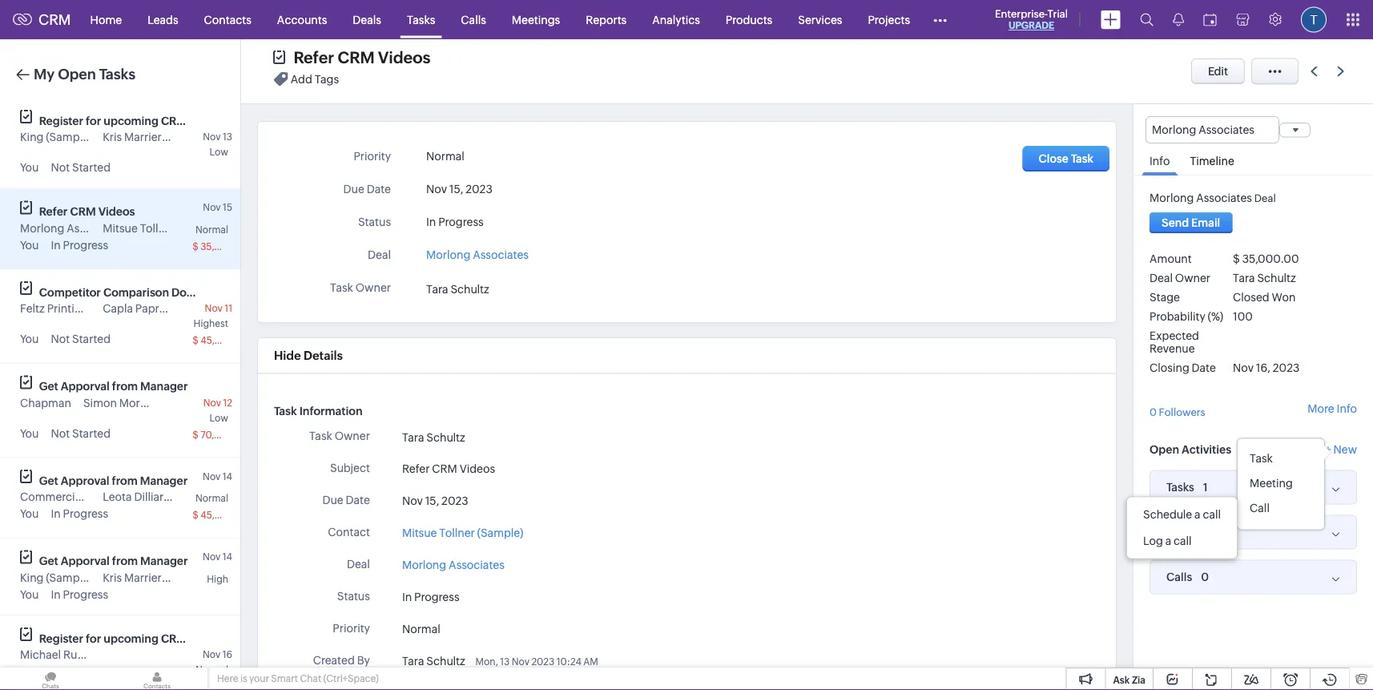 Task type: describe. For each thing, give the bounding box(es) containing it.
commercial press
[[20, 491, 114, 503]]

leota
[[103, 491, 132, 503]]

11
[[225, 303, 232, 314]]

next record image
[[1338, 66, 1348, 77]]

mon,
[[476, 656, 498, 667]]

1 vertical spatial status
[[337, 590, 370, 603]]

products link
[[713, 0, 786, 39]]

ruta
[[63, 648, 87, 661]]

analytics
[[653, 13, 700, 26]]

my
[[34, 66, 55, 83]]

task down task information
[[309, 429, 332, 442]]

timeline
[[1191, 155, 1235, 168]]

progress for leota dilliard (sample)
[[63, 507, 108, 520]]

2 horizontal spatial tasks
[[1167, 481, 1195, 494]]

accounts
[[277, 13, 327, 26]]

upgrade
[[1009, 20, 1055, 31]]

1 vertical spatial task owner
[[309, 429, 370, 442]]

log
[[1144, 535, 1164, 548]]

close task
[[1039, 152, 1094, 165]]

service
[[90, 302, 129, 315]]

meetings
[[512, 13, 560, 26]]

deal inside morlong associates deal
[[1255, 193, 1277, 205]]

2 vertical spatial refer
[[402, 462, 430, 475]]

info link
[[1142, 144, 1179, 176]]

refer for add
[[294, 48, 334, 67]]

apporval for get apporval from manager
[[61, 555, 110, 568]]

leota dilliard (sample)
[[103, 491, 219, 503]]

16
[[223, 649, 232, 660]]

100
[[1234, 310, 1254, 323]]

$ 45,000.00 for capla paprocki (sample)
[[193, 335, 250, 346]]

refer crm videos for mitsue tollner (sample)
[[39, 205, 135, 218]]

followers
[[1160, 406, 1206, 418]]

create menu image
[[1101, 10, 1121, 29]]

1 vertical spatial date
[[1192, 362, 1217, 374]]

subject
[[330, 462, 370, 474]]

1 horizontal spatial mitsue tollner (sample)
[[402, 526, 524, 539]]

15
[[223, 202, 232, 213]]

close task link
[[1023, 146, 1110, 172]]

14 for kris marrier (sample)
[[223, 551, 232, 562]]

contacts image
[[107, 668, 208, 690]]

printing
[[47, 302, 88, 315]]

morlong associates inside field
[[1153, 123, 1255, 136]]

register for upcoming crm webinars nov 13
[[39, 114, 240, 142]]

$ 70,000.00
[[193, 429, 249, 440]]

profile image
[[1302, 7, 1327, 32]]

morlong inside morlong associates field
[[1153, 123, 1197, 136]]

1 horizontal spatial mitsue
[[402, 526, 437, 539]]

more info link
[[1308, 402, 1358, 415]]

low for kris marrier (sample)
[[210, 147, 228, 158]]

1 vertical spatial 13
[[500, 656, 510, 667]]

profile element
[[1292, 0, 1337, 39]]

videos for add tags
[[378, 48, 431, 67]]

1 you from the top
[[20, 161, 39, 174]]

0 vertical spatial priority
[[354, 150, 391, 163]]

from for get apporval from manager
[[112, 555, 138, 568]]

king (sample) for in
[[20, 571, 92, 584]]

michael ruta (sample) normal
[[20, 648, 228, 675]]

crm inside register for upcoming crm webinars nov 16
[[161, 632, 187, 645]]

0 horizontal spatial tasks
[[99, 66, 136, 83]]

0 vertical spatial $ 35,000.00
[[193, 241, 249, 252]]

crm inside 'register for upcoming crm webinars nov 13'
[[161, 114, 187, 127]]

add tags
[[291, 72, 339, 85]]

mon, 13 nov 2023 10:24 am
[[476, 656, 598, 667]]

info inside "link"
[[1150, 155, 1171, 168]]

6 you from the top
[[20, 588, 39, 601]]

more
[[1308, 402, 1335, 415]]

+ new
[[1326, 443, 1358, 456]]

13 inside 'register for upcoming crm webinars nov 13'
[[223, 131, 232, 142]]

contact
[[328, 526, 370, 539]]

closing
[[1150, 362, 1190, 374]]

activities
[[1182, 443, 1232, 456]]

in for kris marrier (sample)
[[51, 588, 61, 601]]

open activities
[[1150, 443, 1232, 456]]

search element
[[1131, 0, 1164, 39]]

amount
[[1150, 253, 1192, 265]]

0 vertical spatial nov 15, 2023
[[426, 183, 493, 196]]

0 vertical spatial due date
[[343, 183, 391, 196]]

a for schedule
[[1195, 508, 1201, 521]]

probability
[[1150, 310, 1206, 323]]

$ up closed
[[1234, 253, 1241, 265]]

tags
[[315, 72, 339, 85]]

2 vertical spatial refer crm videos
[[402, 462, 495, 475]]

capla
[[103, 302, 133, 315]]

my open tasks
[[34, 66, 136, 83]]

refer crm videos for add tags
[[294, 48, 431, 67]]

marrier for in progress
[[124, 571, 162, 584]]

get for get apporval from manager
[[39, 555, 58, 568]]

register for upcoming crm webinars nov 16
[[39, 632, 240, 660]]

0 followers
[[1150, 406, 1206, 418]]

approval
[[61, 474, 109, 487]]

2 vertical spatial morlong associates link
[[402, 556, 505, 573]]

hide details link
[[274, 349, 343, 363]]

projects link
[[856, 0, 923, 39]]

1 vertical spatial priority
[[333, 622, 370, 635]]

timeline link
[[1183, 144, 1243, 175]]

information
[[299, 404, 363, 417]]

2 you from the top
[[20, 238, 39, 251]]

apporval for get apporval from manager nov 12
[[61, 380, 110, 393]]

upcoming for register for upcoming crm webinars nov 16
[[104, 632, 159, 645]]

trial
[[1048, 8, 1068, 20]]

started for printing
[[72, 333, 111, 345]]

for for register for upcoming crm webinars nov 13
[[86, 114, 101, 127]]

ask
[[1114, 675, 1130, 685]]

signals element
[[1164, 0, 1194, 39]]

0 for 0 followers
[[1150, 406, 1157, 418]]

0 vertical spatial status
[[358, 216, 391, 228]]

not for printing
[[51, 333, 70, 345]]

Other Modules field
[[923, 7, 958, 32]]

12
[[223, 397, 232, 408]]

nov inside 'register for upcoming crm webinars nov 13'
[[203, 131, 221, 142]]

king for register for upcoming crm webinars
[[20, 131, 44, 143]]

normal inside michael ruta (sample) normal
[[196, 664, 228, 675]]

previous record image
[[1311, 66, 1319, 77]]

70,000.00
[[201, 429, 249, 440]]

mitsue tollner (sample) link
[[402, 524, 524, 541]]

feltz
[[20, 302, 45, 315]]

3 you from the top
[[20, 333, 39, 345]]

get for get approval from manager
[[39, 474, 58, 487]]

1 horizontal spatial open
[[1150, 443, 1180, 456]]

new
[[1334, 443, 1358, 456]]

task right close
[[1071, 152, 1094, 165]]

nov 16, 2023
[[1234, 362, 1300, 374]]

from for get approval from manager
[[112, 474, 138, 487]]

0 vertical spatial tollner
[[140, 222, 176, 234]]

4 you from the top
[[20, 427, 39, 440]]

refer for mitsue
[[39, 205, 68, 218]]

deal owner
[[1150, 272, 1211, 285]]

get for get apporval from manager nov 12
[[39, 380, 58, 393]]

in progress for kris marrier (sample)
[[51, 588, 108, 601]]

progress for mitsue tollner (sample)
[[63, 238, 108, 251]]

in for leota dilliard (sample)
[[51, 507, 61, 520]]

meetings link
[[499, 0, 573, 39]]

closed won
[[1234, 291, 1297, 304]]

register for register for upcoming crm webinars nov 16
[[39, 632, 83, 645]]

edit button
[[1192, 59, 1246, 84]]

webinars for register for upcoming crm webinars nov 16
[[189, 632, 240, 645]]

morasca
[[119, 396, 164, 409]]

create menu element
[[1092, 0, 1131, 39]]

meeting
[[1250, 477, 1294, 490]]

kris for not started
[[103, 131, 122, 143]]

competitor
[[39, 286, 101, 299]]

get apporval from manager
[[39, 555, 188, 568]]

2 horizontal spatial videos
[[460, 462, 495, 475]]

king for get apporval from manager
[[20, 571, 44, 584]]

closed
[[1234, 291, 1270, 304]]

reports link
[[573, 0, 640, 39]]

associates inside field
[[1199, 123, 1255, 136]]

get apporval from manager nov 12
[[39, 380, 232, 408]]

calls link
[[448, 0, 499, 39]]

kris marrier (sample) for not started
[[103, 131, 210, 143]]

am
[[584, 656, 598, 667]]

nov 15
[[203, 202, 232, 213]]

upcoming for register for upcoming crm webinars nov 13
[[104, 114, 159, 127]]

deals
[[353, 13, 381, 26]]

webinars for register for upcoming crm webinars nov 13
[[189, 114, 240, 127]]

1 vertical spatial morlong associates link
[[426, 244, 529, 261]]

(ctrl+space)
[[323, 673, 379, 684]]

close
[[1039, 152, 1069, 165]]

created by
[[313, 654, 370, 667]]

enterprise-trial upgrade
[[996, 8, 1068, 31]]

manager for get apporval from manager nov 12
[[140, 380, 188, 393]]

details
[[304, 349, 343, 363]]

for for register for upcoming crm webinars nov 16
[[86, 632, 101, 645]]

manager for get approval from manager
[[140, 474, 188, 487]]

signals image
[[1173, 13, 1185, 26]]



Task type: locate. For each thing, give the bounding box(es) containing it.
task owner up details
[[330, 281, 391, 294]]

for down the my open tasks
[[86, 114, 101, 127]]

press
[[86, 491, 114, 503]]

search image
[[1141, 13, 1154, 26]]

1 horizontal spatial videos
[[378, 48, 431, 67]]

0 horizontal spatial 35,000.00
[[201, 241, 249, 252]]

register inside register for upcoming crm webinars nov 16
[[39, 632, 83, 645]]

1 $ 45,000.00 from the top
[[193, 335, 250, 346]]

1 low from the top
[[210, 147, 228, 158]]

1 vertical spatial due
[[323, 494, 344, 506]]

kris marrier (sample) for in progress
[[103, 571, 210, 584]]

hide
[[274, 349, 301, 363]]

king up 'michael'
[[20, 571, 44, 584]]

2 vertical spatial manager
[[140, 555, 188, 568]]

apporval up simon
[[61, 380, 110, 393]]

3 get from the top
[[39, 555, 58, 568]]

1 get from the top
[[39, 380, 58, 393]]

1 vertical spatial register
[[39, 632, 83, 645]]

nov inside register for upcoming crm webinars nov 16
[[203, 649, 221, 660]]

2 vertical spatial started
[[72, 427, 111, 440]]

16,
[[1257, 362, 1271, 374]]

$ 35,000.00 up closed won
[[1234, 253, 1300, 265]]

2 low from the top
[[210, 412, 228, 423]]

0 vertical spatial nov 14
[[203, 471, 232, 482]]

1 started from the top
[[72, 161, 111, 174]]

capla paprocki (sample)
[[103, 302, 229, 315]]

$ for capla paprocki (sample)
[[193, 335, 199, 346]]

priority
[[354, 150, 391, 163], [333, 622, 370, 635]]

0 vertical spatial low
[[210, 147, 228, 158]]

mitsue up comparison
[[103, 222, 138, 234]]

13
[[223, 131, 232, 142], [500, 656, 510, 667]]

1 vertical spatial due date
[[323, 494, 370, 506]]

deal
[[1255, 193, 1277, 205], [368, 248, 391, 261], [1150, 272, 1173, 285], [347, 558, 370, 571]]

0 horizontal spatial calls
[[461, 13, 486, 26]]

1 from from the top
[[112, 380, 138, 393]]

1
[[1204, 481, 1209, 494]]

contacts link
[[191, 0, 264, 39]]

progress for kris marrier (sample)
[[63, 588, 108, 601]]

refer
[[294, 48, 334, 67], [39, 205, 68, 218], [402, 462, 430, 475]]

you
[[20, 161, 39, 174], [20, 238, 39, 251], [20, 333, 39, 345], [20, 427, 39, 440], [20, 507, 39, 520], [20, 588, 39, 601]]

tollner
[[140, 222, 176, 234], [440, 526, 475, 539]]

45,000.00
[[201, 335, 250, 346], [201, 510, 250, 521]]

add
[[291, 72, 312, 85]]

task owner down information
[[309, 429, 370, 442]]

here
[[217, 673, 238, 684]]

ask zia
[[1114, 675, 1146, 685]]

progress
[[439, 216, 484, 228], [63, 238, 108, 251], [63, 507, 108, 520], [63, 588, 108, 601], [414, 590, 460, 603]]

1 upcoming from the top
[[104, 114, 159, 127]]

1 not started from the top
[[51, 161, 111, 174]]

2 started from the top
[[72, 333, 111, 345]]

14 down 70,000.00 on the left bottom of page
[[223, 471, 232, 482]]

task owner
[[330, 281, 391, 294], [309, 429, 370, 442]]

from up the morasca
[[112, 380, 138, 393]]

morlong associates
[[1153, 123, 1255, 136], [20, 222, 123, 234], [426, 248, 529, 261], [402, 558, 505, 571]]

3 from from the top
[[112, 555, 138, 568]]

5 you from the top
[[20, 507, 39, 520]]

1 not from the top
[[51, 161, 70, 174]]

0 horizontal spatial refer
[[39, 205, 68, 218]]

1 kris from the top
[[103, 131, 122, 143]]

a right schedule
[[1195, 508, 1201, 521]]

0 vertical spatial info
[[1150, 155, 1171, 168]]

$ up document
[[193, 241, 199, 252]]

nov 14 down the $ 70,000.00
[[203, 471, 232, 482]]

0 vertical spatial open
[[58, 66, 96, 83]]

2 king from the top
[[20, 571, 44, 584]]

$ 45,000.00 for leota dilliard (sample)
[[193, 510, 250, 521]]

2 nov 14 from the top
[[203, 551, 232, 562]]

call down 1 on the right bottom
[[1203, 508, 1222, 521]]

king (sample) for not
[[20, 131, 92, 143]]

0
[[1150, 406, 1157, 418], [1202, 571, 1210, 584]]

schedule a call
[[1144, 508, 1222, 521]]

upcoming down the my open tasks
[[104, 114, 159, 127]]

smart
[[271, 673, 298, 684]]

1 apporval from the top
[[61, 380, 110, 393]]

45,000.00 for capla paprocki (sample)
[[201, 335, 250, 346]]

michael
[[20, 648, 61, 661]]

reports
[[586, 13, 627, 26]]

0 vertical spatial apporval
[[61, 380, 110, 393]]

upcoming inside 'register for upcoming crm webinars nov 13'
[[104, 114, 159, 127]]

not started for (sample)
[[51, 161, 111, 174]]

get inside get apporval from manager nov 12
[[39, 380, 58, 393]]

$ for leota dilliard (sample)
[[193, 510, 199, 521]]

1 horizontal spatial call
[[1203, 508, 1222, 521]]

2 14 from the top
[[223, 551, 232, 562]]

log a call
[[1144, 535, 1192, 548]]

0 horizontal spatial 13
[[223, 131, 232, 142]]

0 horizontal spatial info
[[1150, 155, 1171, 168]]

1 45,000.00 from the top
[[201, 335, 250, 346]]

Morlong Associates field
[[1146, 116, 1280, 144]]

call
[[1250, 502, 1270, 514]]

not started down simon
[[51, 427, 111, 440]]

0 horizontal spatial mitsue
[[103, 222, 138, 234]]

call down schedule a call
[[1174, 535, 1192, 548]]

1 vertical spatial 14
[[223, 551, 232, 562]]

0 vertical spatial king
[[20, 131, 44, 143]]

2 not from the top
[[51, 333, 70, 345]]

webinars inside 'register for upcoming crm webinars nov 13'
[[189, 114, 240, 127]]

kris down get apporval from manager
[[103, 571, 122, 584]]

1 vertical spatial refer crm videos
[[39, 205, 135, 218]]

$ 45,000.00
[[193, 335, 250, 346], [193, 510, 250, 521]]

videos
[[378, 48, 431, 67], [98, 205, 135, 218], [460, 462, 495, 475]]

2 webinars from the top
[[189, 632, 240, 645]]

0 vertical spatial kris
[[103, 131, 122, 143]]

not started for printing
[[51, 333, 111, 345]]

(sample)
[[46, 131, 92, 143], [164, 131, 210, 143], [178, 222, 224, 234], [183, 302, 229, 315], [166, 396, 212, 409], [173, 491, 219, 503], [477, 526, 524, 539], [46, 571, 92, 584], [164, 571, 210, 584], [90, 648, 136, 661]]

in progress for leota dilliard (sample)
[[51, 507, 108, 520]]

apporval down 'press'
[[61, 555, 110, 568]]

2 vertical spatial get
[[39, 555, 58, 568]]

0 vertical spatial 35,000.00
[[201, 241, 249, 252]]

from inside get apporval from manager nov 12
[[112, 380, 138, 393]]

not for (sample)
[[51, 161, 70, 174]]

a right log
[[1166, 535, 1172, 548]]

2 vertical spatial videos
[[460, 462, 495, 475]]

1 horizontal spatial $ 35,000.00
[[1234, 253, 1300, 265]]

king (sample) down get apporval from manager
[[20, 571, 92, 584]]

started down simon
[[72, 427, 111, 440]]

1 14 from the top
[[223, 471, 232, 482]]

0 vertical spatial not
[[51, 161, 70, 174]]

chats image
[[0, 668, 101, 690]]

1 vertical spatial videos
[[98, 205, 135, 218]]

task up details
[[330, 281, 353, 294]]

for inside register for upcoming crm webinars nov 16
[[86, 632, 101, 645]]

register for register for upcoming crm webinars nov 13
[[39, 114, 83, 127]]

0 vertical spatial 13
[[223, 131, 232, 142]]

upcoming up michael ruta (sample) normal
[[104, 632, 159, 645]]

chapman
[[20, 396, 71, 409]]

started down 'register for upcoming crm webinars nov 13'
[[72, 161, 111, 174]]

1 vertical spatial mitsue tollner (sample)
[[402, 526, 524, 539]]

0 vertical spatial started
[[72, 161, 111, 174]]

get down commercial
[[39, 555, 58, 568]]

leads
[[148, 13, 178, 26]]

0 vertical spatial refer
[[294, 48, 334, 67]]

calls inside calls 'link'
[[461, 13, 486, 26]]

low up the $ 70,000.00
[[210, 412, 228, 423]]

0 vertical spatial 0
[[1150, 406, 1157, 418]]

your
[[249, 673, 269, 684]]

kris for in progress
[[103, 571, 122, 584]]

45,000.00 for leota dilliard (sample)
[[201, 510, 250, 521]]

1 vertical spatial info
[[1337, 402, 1358, 415]]

2 get from the top
[[39, 474, 58, 487]]

0 vertical spatial tasks
[[407, 13, 435, 26]]

marrier for not started
[[124, 131, 162, 143]]

started for (sample)
[[72, 161, 111, 174]]

task left information
[[274, 404, 297, 417]]

tasks link
[[394, 0, 448, 39]]

high
[[207, 574, 228, 584]]

1 vertical spatial 15,
[[425, 494, 439, 507]]

0 horizontal spatial $ 35,000.00
[[193, 241, 249, 252]]

manager for get apporval from manager
[[140, 555, 188, 568]]

probability (%)
[[1150, 310, 1224, 323]]

calls down log a call
[[1167, 571, 1193, 584]]

not started down 'register for upcoming crm webinars nov 13'
[[51, 161, 111, 174]]

due
[[343, 183, 365, 196], [323, 494, 344, 506]]

king (sample) down my at the left top of the page
[[20, 131, 92, 143]]

1 vertical spatial king
[[20, 571, 44, 584]]

0 vertical spatial get
[[39, 380, 58, 393]]

2 register from the top
[[39, 632, 83, 645]]

videos for mitsue tollner (sample)
[[98, 205, 135, 218]]

0 vertical spatial morlong associates link
[[1150, 192, 1253, 205]]

nov 14
[[203, 471, 232, 482], [203, 551, 232, 562]]

mitsue right contact
[[402, 526, 437, 539]]

3 not started from the top
[[51, 427, 111, 440]]

1 horizontal spatial 13
[[500, 656, 510, 667]]

calls right the tasks link
[[461, 13, 486, 26]]

0 horizontal spatial call
[[1174, 535, 1192, 548]]

$ 35,000.00 down nov 15
[[193, 241, 249, 252]]

a for log
[[1166, 535, 1172, 548]]

1 vertical spatial 35,000.00
[[1243, 253, 1300, 265]]

not
[[51, 161, 70, 174], [51, 333, 70, 345], [51, 427, 70, 440]]

2 horizontal spatial refer
[[402, 462, 430, 475]]

info right more
[[1337, 402, 1358, 415]]

is
[[240, 673, 247, 684]]

nov inside competitor comparison document nov 11
[[205, 303, 223, 314]]

2 45,000.00 from the top
[[201, 510, 250, 521]]

2 vertical spatial not
[[51, 427, 70, 440]]

1 vertical spatial king (sample)
[[20, 571, 92, 584]]

35,000.00 down 15
[[201, 241, 249, 252]]

1 webinars from the top
[[189, 114, 240, 127]]

1 horizontal spatial refer
[[294, 48, 334, 67]]

1 vertical spatial upcoming
[[104, 632, 159, 645]]

$ 45,000.00 down highest
[[193, 335, 250, 346]]

won
[[1272, 291, 1297, 304]]

services
[[799, 13, 843, 26]]

nov inside get apporval from manager nov 12
[[203, 397, 221, 408]]

crm link
[[13, 11, 71, 28]]

0 vertical spatial task owner
[[330, 281, 391, 294]]

1 vertical spatial apporval
[[61, 555, 110, 568]]

1 vertical spatial not started
[[51, 333, 111, 345]]

0 vertical spatial register
[[39, 114, 83, 127]]

in progress for mitsue tollner (sample)
[[51, 238, 108, 251]]

leads link
[[135, 0, 191, 39]]

nov 15, 2023
[[426, 183, 493, 196], [402, 494, 469, 507]]

manager inside get apporval from manager nov 12
[[140, 380, 188, 393]]

manager up leota dilliard (sample) at the left bottom
[[140, 474, 188, 487]]

dilliard
[[134, 491, 170, 503]]

by
[[357, 654, 370, 667]]

manager up simon morasca (sample)
[[140, 380, 188, 393]]

2 apporval from the top
[[61, 555, 110, 568]]

2 not started from the top
[[51, 333, 111, 345]]

0 down schedule a call
[[1202, 571, 1210, 584]]

1 vertical spatial tollner
[[440, 526, 475, 539]]

1 king (sample) from the top
[[20, 131, 92, 143]]

king down my at the left top of the page
[[20, 131, 44, 143]]

1 register from the top
[[39, 114, 83, 127]]

2 kris marrier (sample) from the top
[[103, 571, 210, 584]]

14 up high
[[223, 551, 232, 562]]

1 horizontal spatial 35,000.00
[[1243, 253, 1300, 265]]

1 kris marrier (sample) from the top
[[103, 131, 210, 143]]

0 horizontal spatial open
[[58, 66, 96, 83]]

associates
[[1199, 123, 1255, 136], [1197, 192, 1253, 205], [67, 222, 123, 234], [473, 248, 529, 261], [449, 558, 505, 571]]

open down '0 followers'
[[1150, 443, 1180, 456]]

0 horizontal spatial mitsue tollner (sample)
[[103, 222, 224, 234]]

0 vertical spatial king (sample)
[[20, 131, 92, 143]]

2 vertical spatial not started
[[51, 427, 111, 440]]

3 not from the top
[[51, 427, 70, 440]]

2 king (sample) from the top
[[20, 571, 92, 584]]

(%)
[[1208, 310, 1224, 323]]

35,000.00 up closed won
[[1243, 253, 1300, 265]]

home link
[[77, 0, 135, 39]]

1 horizontal spatial calls
[[1167, 571, 1193, 584]]

calls
[[461, 13, 486, 26], [1167, 571, 1193, 584]]

get up chapman
[[39, 380, 58, 393]]

$ 45,000.00 down leota dilliard (sample) at the left bottom
[[193, 510, 250, 521]]

open right my at the left top of the page
[[58, 66, 96, 83]]

2 marrier from the top
[[124, 571, 162, 584]]

webinars
[[189, 114, 240, 127], [189, 632, 240, 645]]

normal
[[426, 150, 465, 163], [196, 224, 228, 235], [196, 493, 228, 504], [402, 622, 441, 635], [196, 664, 228, 675]]

1 vertical spatial nov 15, 2023
[[402, 494, 469, 507]]

1 vertical spatial $ 45,000.00
[[193, 510, 250, 521]]

2 from from the top
[[112, 474, 138, 487]]

45,000.00 up high
[[201, 510, 250, 521]]

call for schedule a call
[[1203, 508, 1222, 521]]

$ for mitsue tollner (sample)
[[193, 241, 199, 252]]

for up ruta on the left bottom of page
[[86, 632, 101, 645]]

1 marrier from the top
[[124, 131, 162, 143]]

1 king from the top
[[20, 131, 44, 143]]

2 for from the top
[[86, 632, 101, 645]]

1 horizontal spatial info
[[1337, 402, 1358, 415]]

0 vertical spatial date
[[367, 183, 391, 196]]

2 vertical spatial date
[[346, 494, 370, 506]]

1 horizontal spatial tasks
[[407, 13, 435, 26]]

tasks left 1 on the right bottom
[[1167, 481, 1195, 494]]

1 vertical spatial marrier
[[124, 571, 162, 584]]

started down the feltz printing service
[[72, 333, 111, 345]]

2 $ 45,000.00 from the top
[[193, 510, 250, 521]]

1 vertical spatial call
[[1174, 535, 1192, 548]]

3 started from the top
[[72, 427, 111, 440]]

calendar image
[[1204, 13, 1218, 26]]

1 horizontal spatial 0
[[1202, 571, 1210, 584]]

$ down leota dilliard (sample) at the left bottom
[[193, 510, 199, 521]]

call for log a call
[[1174, 535, 1192, 548]]

created
[[313, 654, 355, 667]]

nov
[[203, 131, 221, 142], [426, 183, 447, 196], [203, 202, 221, 213], [205, 303, 223, 314], [1234, 362, 1254, 374], [203, 397, 221, 408], [203, 471, 221, 482], [402, 494, 423, 507], [203, 551, 221, 562], [203, 649, 221, 660], [512, 656, 530, 667]]

home
[[90, 13, 122, 26]]

expected
[[1150, 330, 1200, 342]]

45,000.00 down highest
[[201, 335, 250, 346]]

expected revenue
[[1150, 330, 1200, 355]]

1 vertical spatial tasks
[[99, 66, 136, 83]]

document
[[172, 286, 228, 299]]

info left timeline
[[1150, 155, 1171, 168]]

king
[[20, 131, 44, 143], [20, 571, 44, 584]]

tasks down 'home' link
[[99, 66, 136, 83]]

0 for 0
[[1202, 571, 1210, 584]]

comparison
[[103, 286, 169, 299]]

from for get apporval from manager nov 12
[[112, 380, 138, 393]]

for inside 'register for upcoming crm webinars nov 13'
[[86, 114, 101, 127]]

paprocki
[[135, 302, 181, 315]]

apporval inside get apporval from manager nov 12
[[61, 380, 110, 393]]

register down my at the left top of the page
[[39, 114, 83, 127]]

get up commercial
[[39, 474, 58, 487]]

kris
[[103, 131, 122, 143], [103, 571, 122, 584]]

2 kris from the top
[[103, 571, 122, 584]]

1 vertical spatial mitsue
[[402, 526, 437, 539]]

None field
[[1280, 123, 1311, 137]]

low up nov 15
[[210, 147, 228, 158]]

tara
[[1234, 272, 1256, 285], [426, 282, 449, 295], [402, 431, 424, 444], [402, 654, 424, 667]]

nov 14 for kris marrier (sample)
[[203, 551, 232, 562]]

more info
[[1308, 402, 1358, 415]]

register inside 'register for upcoming crm webinars nov 13'
[[39, 114, 83, 127]]

10:24
[[557, 656, 582, 667]]

get approval from manager
[[39, 474, 188, 487]]

0 vertical spatial webinars
[[189, 114, 240, 127]]

0 horizontal spatial 15,
[[425, 494, 439, 507]]

feltz printing service
[[20, 302, 129, 315]]

1 vertical spatial kris marrier (sample)
[[103, 571, 210, 584]]

1 vertical spatial manager
[[140, 474, 188, 487]]

1 vertical spatial get
[[39, 474, 58, 487]]

kris down the my open tasks
[[103, 131, 122, 143]]

in for mitsue tollner (sample)
[[51, 238, 61, 251]]

for
[[86, 114, 101, 127], [86, 632, 101, 645]]

$ down highest
[[193, 335, 199, 346]]

upcoming inside register for upcoming crm webinars nov 16
[[104, 632, 159, 645]]

(sample) inside michael ruta (sample) normal
[[90, 648, 136, 661]]

contacts
[[204, 13, 252, 26]]

from up leota
[[112, 474, 138, 487]]

$ left 70,000.00 on the left bottom of page
[[193, 429, 199, 440]]

from down leota
[[112, 555, 138, 568]]

nov 14 for leota dilliard (sample)
[[203, 471, 232, 482]]

1 vertical spatial nov 14
[[203, 551, 232, 562]]

0 vertical spatial due
[[343, 183, 365, 196]]

open
[[58, 66, 96, 83], [1150, 443, 1180, 456]]

0 vertical spatial mitsue
[[103, 222, 138, 234]]

get
[[39, 380, 58, 393], [39, 474, 58, 487], [39, 555, 58, 568]]

1 vertical spatial calls
[[1167, 571, 1193, 584]]

0 vertical spatial 45,000.00
[[201, 335, 250, 346]]

14 for leota dilliard (sample)
[[223, 471, 232, 482]]

None button
[[1150, 213, 1233, 233]]

1 vertical spatial from
[[112, 474, 138, 487]]

nov 14 up high
[[203, 551, 232, 562]]

here is your smart chat (ctrl+space)
[[217, 673, 379, 684]]

13 right mon,
[[500, 656, 510, 667]]

0 vertical spatial mitsue tollner (sample)
[[103, 222, 224, 234]]

1 vertical spatial $ 35,000.00
[[1234, 253, 1300, 265]]

1 vertical spatial 0
[[1202, 571, 1210, 584]]

register up ruta on the left bottom of page
[[39, 632, 83, 645]]

morlong associates deal
[[1150, 192, 1277, 205]]

chat
[[300, 673, 322, 684]]

tasks left calls 'link'
[[407, 13, 435, 26]]

2 vertical spatial from
[[112, 555, 138, 568]]

not started down the feltz printing service
[[51, 333, 111, 345]]

webinars inside register for upcoming crm webinars nov 16
[[189, 632, 240, 645]]

1 nov 14 from the top
[[203, 471, 232, 482]]

13 up 15
[[223, 131, 232, 142]]

0 left followers
[[1150, 406, 1157, 418]]

1 vertical spatial a
[[1166, 535, 1172, 548]]

1 for from the top
[[86, 114, 101, 127]]

0 vertical spatial 15,
[[450, 183, 464, 196]]

low for simon morasca (sample)
[[210, 412, 228, 423]]

task up meeting
[[1250, 452, 1274, 465]]

manager down leota dilliard (sample) at the left bottom
[[140, 555, 188, 568]]

2 upcoming from the top
[[104, 632, 159, 645]]

$ for simon morasca (sample)
[[193, 429, 199, 440]]



Task type: vqa. For each thing, say whether or not it's contained in the screenshot.


